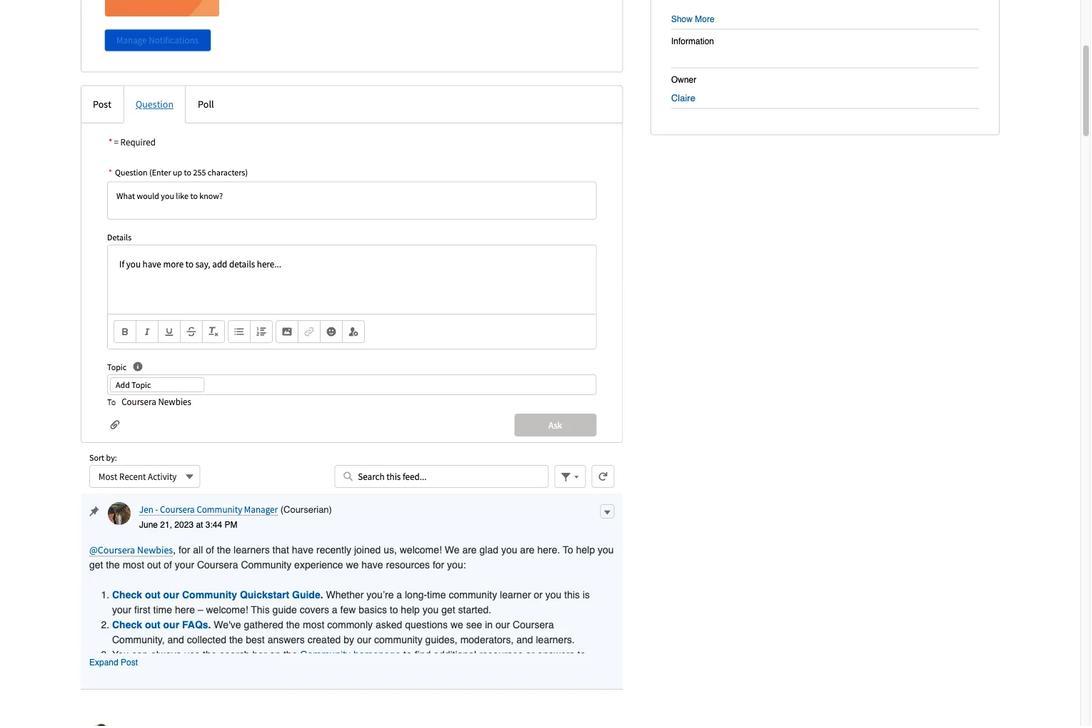 Task type: vqa. For each thing, say whether or not it's contained in the screenshot.
'FAQs'
yes



Task type: describe. For each thing, give the bounding box(es) containing it.
by
[[344, 635, 354, 646]]

tab list containing post
[[81, 86, 623, 124]]

* for * question (enter up to 255 characters)
[[109, 167, 112, 178]]

newbies inside jen - coursera community manager, june 21, 2023 at 3:44 pm element
[[137, 544, 173, 557]]

our up here
[[163, 590, 179, 601]]

faqs
[[182, 620, 208, 631]]

group photo image
[[105, 0, 219, 17]]

up
[[173, 167, 182, 178]]

welcome! inside whether you're a long-time community learner or you this is your first time here – welcome! this guide covers a few basics to help you get started.
[[206, 605, 248, 616]]

ajay image
[[89, 725, 112, 727]]

whether you're a long-time community learner or you this is your first time here – welcome! this guide covers a few basics to help you get started.
[[112, 590, 590, 616]]

to find additional resources or answers to questions.
[[112, 650, 586, 676]]

that
[[272, 545, 289, 556]]

pm
[[225, 521, 237, 531]]

welcome! inside '​, for all of the learners that have recently joined us, welcome! we are glad you are here. to help you get the most out of your coursera community experience we have resources for you:'
[[400, 545, 442, 556]]

​,
[[173, 545, 176, 556]]

recently
[[316, 545, 351, 556]]

get inside whether you're a long-time community learner or you this is your first time here – welcome! this guide covers a few basics to help you get started.
[[441, 605, 455, 616]]

you:
[[447, 560, 466, 571]]

topic
[[107, 362, 127, 373]]

here
[[175, 605, 195, 616]]

you're
[[367, 590, 394, 601]]

Sort by: button
[[89, 466, 200, 489]]

the down guide
[[286, 620, 300, 631]]

text default image
[[89, 507, 99, 517]]

claire link
[[671, 93, 695, 104]]

few
[[340, 605, 356, 616]]

check out our community quickstart guide .
[[112, 590, 326, 601]]

-
[[155, 504, 158, 516]]

basics
[[359, 605, 387, 616]]

use
[[184, 650, 200, 661]]

search
[[220, 650, 250, 661]]

post inside post link
[[93, 98, 111, 111]]

community inside "we've gathered the most commonly asked questions we see in our coursera community, and collected the best answers created by our community guides, moderators, and learners."
[[374, 635, 423, 646]]

@coursera newbies
[[89, 544, 173, 557]]

show
[[671, 14, 693, 24]]

guide
[[273, 605, 297, 616]]

our right by
[[357, 635, 371, 646]]

you left 'this'
[[545, 590, 562, 601]]

on
[[270, 650, 281, 661]]

you right the here.
[[598, 545, 614, 556]]

notifications
[[149, 35, 199, 46]]

our down here
[[163, 620, 179, 631]]

june 21, 2023 at 3:44 pm link
[[139, 521, 237, 531]]

0 vertical spatial newbies
[[158, 396, 191, 408]]

covers
[[300, 605, 329, 616]]

=
[[114, 136, 118, 148]]

post inside expand post link
[[121, 659, 138, 669]]

to right up
[[184, 167, 191, 178]]

@coursera newbies link
[[89, 544, 173, 558]]

insert content element
[[276, 321, 365, 344]]

0 vertical spatial time
[[427, 590, 446, 601]]

resources inside the to find additional resources or answers to questions.
[[479, 650, 523, 661]]

community inside whether you're a long-time community learner or you this is your first time here – welcome! this guide covers a few basics to help you get started.
[[449, 590, 497, 601]]

you can always use the search bar on the community homepage
[[112, 650, 401, 661]]

manage
[[116, 35, 147, 46]]

guide
[[292, 590, 320, 601]]

quickstart
[[240, 590, 289, 601]]

1 vertical spatial question
[[115, 167, 148, 178]]

poll link
[[186, 86, 226, 123]]

experience
[[294, 560, 343, 571]]

0 vertical spatial for
[[179, 545, 190, 556]]

created
[[308, 635, 341, 646]]

get inside '​, for all of the learners that have recently joined us, welcome! we are glad you are here. to help you get the most out of your coursera community experience we have resources for you:'
[[89, 560, 103, 571]]

collected
[[187, 635, 226, 646]]

check for community,
[[112, 620, 142, 631]]

check out our faqs link
[[112, 620, 208, 631]]

community inside jen - coursera community manager (courserian) june 21, 2023 at 3:44 pm
[[197, 504, 242, 516]]

glad
[[480, 545, 498, 556]]

to inside '​, for all of the learners that have recently joined us, welcome! we are glad you are here. to help you get the most out of your coursera community experience we have resources for you:'
[[563, 545, 573, 556]]

jen
[[139, 504, 153, 516]]

learners.
[[536, 635, 575, 646]]

we've gathered the most commonly asked questions we see in our coursera community, and collected the best answers created by our community guides, moderators, and learners.
[[112, 620, 578, 646]]

activity
[[148, 471, 177, 483]]

first
[[134, 605, 150, 616]]

is
[[583, 590, 590, 601]]

long-
[[405, 590, 427, 601]]

check out our faqs .
[[112, 620, 211, 631]]

sort
[[89, 453, 104, 464]]

What would you like to know? text field
[[107, 182, 597, 220]]

june
[[139, 521, 158, 531]]

moderators,
[[460, 635, 514, 646]]

coursera down add topic text field
[[122, 396, 156, 408]]

the down @coursera
[[106, 560, 120, 571]]

coursera inside '​, for all of the learners that have recently joined us, welcome! we are glad you are here. to help you get the most out of your coursera community experience we have resources for you:'
[[197, 560, 238, 571]]

required
[[120, 136, 156, 148]]

most inside '​, for all of the learners that have recently joined us, welcome! we are glad you are here. to help you get the most out of your coursera community experience we have resources for you:'
[[123, 560, 144, 571]]

see
[[466, 620, 482, 631]]

1 horizontal spatial for
[[433, 560, 444, 571]]

here.
[[537, 545, 560, 556]]

jen - coursera community manager link
[[139, 504, 278, 516]]

1 horizontal spatial a
[[397, 590, 402, 601]]

in
[[485, 620, 493, 631]]

* = required
[[109, 136, 156, 148]]

joined
[[354, 545, 381, 556]]

(enter
[[149, 167, 171, 178]]

the down collected
[[203, 650, 217, 661]]

expand post
[[89, 659, 138, 669]]

recent
[[119, 471, 146, 483]]

questions.
[[112, 665, 158, 676]]

poll
[[198, 98, 214, 111]]

the up search at the bottom left of the page
[[229, 635, 243, 646]]

0 horizontal spatial a
[[332, 605, 338, 616]]

2 and from the left
[[516, 635, 533, 646]]

manage notifications button
[[105, 30, 210, 51]]

0 vertical spatial .
[[320, 590, 323, 601]]

0 vertical spatial have
[[292, 545, 314, 556]]

question link
[[123, 86, 186, 123]]

answers inside the to find additional resources or answers to questions.
[[537, 650, 575, 661]]

at
[[196, 521, 203, 531]]

ask button
[[514, 415, 597, 437]]

show more
[[671, 14, 715, 24]]

out for faqs
[[145, 620, 160, 631]]

to left 'find'
[[404, 650, 412, 661]]

we
[[445, 545, 460, 556]]



Task type: locate. For each thing, give the bounding box(es) containing it.
to inside whether you're a long-time community learner or you this is your first time here – welcome! this guide covers a few basics to help you get started.
[[390, 605, 398, 616]]

post link
[[81, 86, 123, 123]]

of
[[206, 545, 214, 556], [164, 560, 172, 571]]

community inside '​, for all of the learners that have recently joined us, welcome! we are glad you are here. to help you get the most out of your coursera community experience we have resources for you:'
[[241, 560, 292, 571]]

out
[[147, 560, 161, 571], [145, 590, 160, 601], [145, 620, 160, 631]]

0 horizontal spatial resources
[[386, 560, 430, 571]]

1 vertical spatial we
[[451, 620, 463, 631]]

(courserian)
[[280, 505, 332, 515]]

check for first
[[112, 590, 142, 601]]

by:
[[106, 453, 117, 464]]

1 vertical spatial newbies
[[137, 544, 173, 557]]

out for community
[[145, 590, 160, 601]]

0 vertical spatial we
[[346, 560, 359, 571]]

characters)
[[208, 167, 248, 178]]

1 horizontal spatial welcome!
[[400, 545, 442, 556]]

time
[[427, 590, 446, 601], [153, 605, 172, 616]]

check up the first in the left bottom of the page
[[112, 590, 142, 601]]

0 horizontal spatial community
[[374, 635, 423, 646]]

0 horizontal spatial and
[[167, 635, 184, 646]]

resources inside '​, for all of the learners that have recently joined us, welcome! we are glad you are here. to help you get the most out of your coursera community experience we have resources for you:'
[[386, 560, 430, 571]]

answers inside "we've gathered the most commonly asked questions we see in our coursera community, and collected the best answers created by our community guides, moderators, and learners."
[[268, 635, 305, 646]]

1 vertical spatial a
[[332, 605, 338, 616]]

your down ​,
[[175, 560, 194, 571]]

of right the all
[[206, 545, 214, 556]]

community,
[[112, 635, 165, 646]]

answers down the "learners."
[[537, 650, 575, 661]]

2 * from the top
[[109, 167, 112, 178]]

sort by:
[[89, 453, 117, 464]]

started.
[[458, 605, 491, 616]]

1 vertical spatial or
[[526, 650, 535, 661]]

most down covers
[[303, 620, 324, 631]]

help
[[576, 545, 595, 556], [401, 605, 420, 616]]

1 and from the left
[[167, 635, 184, 646]]

1 horizontal spatial and
[[516, 635, 533, 646]]

0 vertical spatial *
[[109, 136, 112, 148]]

coursera down the all
[[197, 560, 238, 571]]

find
[[415, 650, 431, 661]]

resources down us,
[[386, 560, 430, 571]]

1 are from the left
[[462, 545, 477, 556]]

your inside '​, for all of the learners that have recently joined us, welcome! we are glad you are here. to help you get the most out of your coursera community experience we have resources for you:'
[[175, 560, 194, 571]]

community
[[449, 590, 497, 601], [374, 635, 423, 646]]

welcome! up we've
[[206, 605, 248, 616]]

0 horizontal spatial to
[[107, 397, 116, 408]]

additional
[[434, 650, 476, 661]]

0 vertical spatial out
[[147, 560, 161, 571]]

homepage
[[353, 650, 401, 661]]

your left the first in the left bottom of the page
[[112, 605, 132, 616]]

to coursera newbies
[[107, 396, 191, 408]]

for
[[179, 545, 190, 556], [433, 560, 444, 571]]

–
[[198, 605, 203, 616]]

commonly
[[327, 620, 373, 631]]

community up started.
[[449, 590, 497, 601]]

to right the here.
[[563, 545, 573, 556]]

this
[[564, 590, 580, 601]]

we down joined
[[346, 560, 359, 571]]

0 vertical spatial to
[[107, 397, 116, 408]]

255
[[193, 167, 206, 178]]

coursera up 2023
[[160, 504, 195, 516]]

for right ​,
[[179, 545, 190, 556]]

1 horizontal spatial to
[[563, 545, 573, 556]]

1 vertical spatial time
[[153, 605, 172, 616]]

1 horizontal spatial .
[[320, 590, 323, 601]]

1 vertical spatial answers
[[537, 650, 575, 661]]

0 horizontal spatial of
[[164, 560, 172, 571]]

post down community,
[[121, 659, 138, 669]]

external user - jen - coursera community manager (coursera) image
[[108, 503, 131, 526]]

1 horizontal spatial have
[[362, 560, 383, 571]]

or inside whether you're a long-time community learner or you this is your first time here – welcome! this guide covers a few basics to help you get started.
[[534, 590, 543, 601]]

tab list
[[81, 86, 623, 124]]

community up 3:44
[[197, 504, 242, 516]]

coursera inside jen - coursera community manager (courserian) june 21, 2023 at 3:44 pm
[[160, 504, 195, 516]]

0 vertical spatial get
[[89, 560, 103, 571]]

to
[[107, 397, 116, 408], [563, 545, 573, 556]]

jen - coursera community manager, june 21, 2023 at 3:44 pm element
[[81, 494, 623, 690]]

to down topic
[[107, 397, 116, 408]]

get
[[89, 560, 103, 571], [441, 605, 455, 616]]

time up check out our faqs .
[[153, 605, 172, 616]]

most inside "we've gathered the most commonly asked questions we see in our coursera community, and collected the best answers created by our community guides, moderators, and learners."
[[303, 620, 324, 631]]

most
[[99, 471, 117, 483]]

your
[[175, 560, 194, 571], [112, 605, 132, 616]]

community up –
[[182, 590, 237, 601]]

1 horizontal spatial post
[[121, 659, 138, 669]]

are right "we"
[[462, 545, 477, 556]]

0 vertical spatial a
[[397, 590, 402, 601]]

out down the first in the left bottom of the page
[[145, 620, 160, 631]]

newbies
[[158, 396, 191, 408], [137, 544, 173, 557]]

0 horizontal spatial most
[[123, 560, 144, 571]]

1 vertical spatial have
[[362, 560, 383, 571]]

we inside "we've gathered the most commonly asked questions we see in our coursera community, and collected the best answers created by our community guides, moderators, and learners."
[[451, 620, 463, 631]]

2023
[[175, 521, 194, 531]]

2 are from the left
[[520, 545, 535, 556]]

community down created
[[300, 650, 351, 661]]

to
[[184, 167, 191, 178], [390, 605, 398, 616], [404, 650, 412, 661], [577, 650, 586, 661]]

you up questions
[[423, 605, 439, 616]]

have
[[292, 545, 314, 556], [362, 560, 383, 571]]

help down long-
[[401, 605, 420, 616]]

1 vertical spatial check
[[112, 620, 142, 631]]

1 vertical spatial *
[[109, 167, 112, 178]]

coursera inside "we've gathered the most commonly asked questions we see in our coursera community, and collected the best answers created by our community guides, moderators, and learners."
[[513, 620, 554, 631]]

0 vertical spatial welcome!
[[400, 545, 442, 556]]

our
[[163, 590, 179, 601], [163, 620, 179, 631], [496, 620, 510, 631], [357, 635, 371, 646]]

1 horizontal spatial of
[[206, 545, 214, 556]]

0 horizontal spatial get
[[89, 560, 103, 571]]

of down @coursera newbies link
[[164, 560, 172, 571]]

out up the first in the left bottom of the page
[[145, 590, 160, 601]]

manage notifications
[[116, 35, 199, 46]]

to down is
[[577, 650, 586, 661]]

have down joined
[[362, 560, 383, 571]]

newbies down add topic text field
[[158, 396, 191, 408]]

for left you:
[[433, 560, 444, 571]]

format text element
[[114, 321, 225, 344]]

a left long-
[[397, 590, 402, 601]]

check
[[112, 590, 142, 601], [112, 620, 142, 631]]

learner
[[500, 590, 531, 601]]

or inside the to find additional resources or answers to questions.
[[526, 650, 535, 661]]

owner
[[671, 75, 696, 85]]

us,
[[384, 545, 397, 556]]

answers up the on
[[268, 635, 305, 646]]

0 vertical spatial community
[[449, 590, 497, 601]]

0 horizontal spatial help
[[401, 605, 420, 616]]

* for * = required
[[109, 136, 112, 148]]

community homepage link
[[300, 650, 401, 661]]

0 horizontal spatial post
[[93, 98, 111, 111]]

1 vertical spatial welcome!
[[206, 605, 248, 616]]

out down @coursera newbies link
[[147, 560, 161, 571]]

and up always
[[167, 635, 184, 646]]

you right the glad
[[501, 545, 517, 556]]

this
[[251, 605, 270, 616]]

0 horizontal spatial answers
[[268, 635, 305, 646]]

1 vertical spatial community
[[374, 635, 423, 646]]

0 vertical spatial check
[[112, 590, 142, 601]]

1 horizontal spatial your
[[175, 560, 194, 571]]

newbies down the june
[[137, 544, 173, 557]]

1 vertical spatial for
[[433, 560, 444, 571]]

questions
[[405, 620, 448, 631]]

community down asked
[[374, 635, 423, 646]]

Details text field
[[108, 246, 596, 315]]

time up questions
[[427, 590, 446, 601]]

@coursera
[[89, 544, 135, 557]]

1 horizontal spatial community
[[449, 590, 497, 601]]

0 vertical spatial your
[[175, 560, 194, 571]]

bar
[[252, 650, 267, 661]]

1 vertical spatial of
[[164, 560, 172, 571]]

get left started.
[[441, 605, 455, 616]]

0 vertical spatial resources
[[386, 560, 430, 571]]

resources
[[386, 560, 430, 571], [479, 650, 523, 661]]

1 vertical spatial most
[[303, 620, 324, 631]]

0 horizontal spatial your
[[112, 605, 132, 616]]

1 horizontal spatial are
[[520, 545, 535, 556]]

1 horizontal spatial help
[[576, 545, 595, 556]]

0 horizontal spatial welcome!
[[206, 605, 248, 616]]

0 horizontal spatial .
[[208, 620, 211, 631]]

expand post link
[[89, 657, 614, 670]]

are left the here.
[[520, 545, 535, 556]]

information
[[671, 36, 714, 46]]

welcome! right us,
[[400, 545, 442, 556]]

* left =
[[109, 136, 112, 148]]

0 vertical spatial post
[[93, 98, 111, 111]]

. up covers
[[320, 590, 323, 601]]

you
[[112, 650, 129, 661]]

0 horizontal spatial have
[[292, 545, 314, 556]]

0 vertical spatial help
[[576, 545, 595, 556]]

a left few
[[332, 605, 338, 616]]

resources down moderators,
[[479, 650, 523, 661]]

claire
[[671, 93, 695, 104]]

1 vertical spatial to
[[563, 545, 573, 556]]

we've
[[214, 620, 241, 631]]

align text element
[[228, 321, 273, 344]]

we inside '​, for all of the learners that have recently joined us, welcome! we are glad you are here. to help you get the most out of your coursera community experience we have resources for you:'
[[346, 560, 359, 571]]

toolbar
[[108, 315, 596, 350]]

Add Topic text field
[[110, 378, 205, 393]]

help inside '​, for all of the learners that have recently joined us, welcome! we are glad you are here. to help you get the most out of your coursera community experience we have resources for you:'
[[576, 545, 595, 556]]

check up community,
[[112, 620, 142, 631]]

to inside the to coursera newbies
[[107, 397, 116, 408]]

and
[[167, 635, 184, 646], [516, 635, 533, 646]]

Search this feed... search field
[[334, 466, 549, 489]]

check out our community quickstart guide link
[[112, 590, 320, 601]]

and left the "learners."
[[516, 635, 533, 646]]

to up asked
[[390, 605, 398, 616]]

0 vertical spatial most
[[123, 560, 144, 571]]

question
[[136, 98, 174, 111], [115, 167, 148, 178]]

2 check from the top
[[112, 620, 142, 631]]

most
[[123, 560, 144, 571], [303, 620, 324, 631]]

question inside tab list
[[136, 98, 174, 111]]

coursera up the "learners."
[[513, 620, 554, 631]]

1 vertical spatial out
[[145, 590, 160, 601]]

or down learner
[[526, 650, 535, 661]]

21,
[[160, 521, 172, 531]]

1 vertical spatial help
[[401, 605, 420, 616]]

question left (enter
[[115, 167, 148, 178]]

1 horizontal spatial we
[[451, 620, 463, 631]]

0 horizontal spatial we
[[346, 560, 359, 571]]

0 horizontal spatial are
[[462, 545, 477, 556]]

question up 'required'
[[136, 98, 174, 111]]

gathered
[[244, 620, 283, 631]]

1 vertical spatial resources
[[479, 650, 523, 661]]

1 vertical spatial your
[[112, 605, 132, 616]]

. up collected
[[208, 620, 211, 631]]

your inside whether you're a long-time community learner or you this is your first time here – welcome! this guide covers a few basics to help you get started.
[[112, 605, 132, 616]]

more
[[695, 14, 715, 24]]

community down that
[[241, 560, 292, 571]]

all
[[193, 545, 203, 556]]

out inside '​, for all of the learners that have recently joined us, welcome! we are glad you are here. to help you get the most out of your coursera community experience we have resources for you:'
[[147, 560, 161, 571]]

post up * = required
[[93, 98, 111, 111]]

2 vertical spatial out
[[145, 620, 160, 631]]

show more link
[[671, 14, 715, 24]]

1 vertical spatial post
[[121, 659, 138, 669]]

​, for all of the learners that have recently joined us, welcome! we are glad you are here. to help you get the most out of your coursera community experience we have resources for you:
[[89, 545, 614, 571]]

get down @coursera
[[89, 560, 103, 571]]

expand
[[89, 659, 118, 669]]

0 horizontal spatial for
[[179, 545, 190, 556]]

best
[[246, 635, 265, 646]]

learners
[[234, 545, 270, 556]]

community
[[197, 504, 242, 516], [241, 560, 292, 571], [182, 590, 237, 601], [300, 650, 351, 661]]

or right learner
[[534, 590, 543, 601]]

or
[[534, 590, 543, 601], [526, 650, 535, 661]]

0 horizontal spatial time
[[153, 605, 172, 616]]

1 horizontal spatial time
[[427, 590, 446, 601]]

have up experience
[[292, 545, 314, 556]]

1 horizontal spatial most
[[303, 620, 324, 631]]

0 vertical spatial question
[[136, 98, 174, 111]]

1 vertical spatial get
[[441, 605, 455, 616]]

1 horizontal spatial get
[[441, 605, 455, 616]]

can
[[132, 650, 148, 661]]

we left see
[[451, 620, 463, 631]]

1 horizontal spatial resources
[[479, 650, 523, 661]]

guides,
[[425, 635, 458, 646]]

help right the here.
[[576, 545, 595, 556]]

the right the on
[[283, 650, 297, 661]]

most recent activity
[[99, 471, 177, 483]]

1 horizontal spatial answers
[[537, 650, 575, 661]]

* down * = required
[[109, 167, 112, 178]]

1 check from the top
[[112, 590, 142, 601]]

our right in
[[496, 620, 510, 631]]

1 * from the top
[[109, 136, 112, 148]]

the
[[217, 545, 231, 556], [106, 560, 120, 571], [286, 620, 300, 631], [229, 635, 243, 646], [203, 650, 217, 661], [283, 650, 297, 661]]

1 vertical spatial .
[[208, 620, 211, 631]]

jen - coursera community manager (courserian) june 21, 2023 at 3:44 pm
[[139, 504, 332, 531]]

3:44
[[205, 521, 222, 531]]

most down @coursera newbies link
[[123, 560, 144, 571]]

0 vertical spatial answers
[[268, 635, 305, 646]]

.
[[320, 590, 323, 601], [208, 620, 211, 631]]

0 vertical spatial of
[[206, 545, 214, 556]]

help inside whether you're a long-time community learner or you this is your first time here – welcome! this guide covers a few basics to help you get started.
[[401, 605, 420, 616]]

the down pm
[[217, 545, 231, 556]]

0 vertical spatial or
[[534, 590, 543, 601]]

manager
[[244, 504, 278, 516]]



